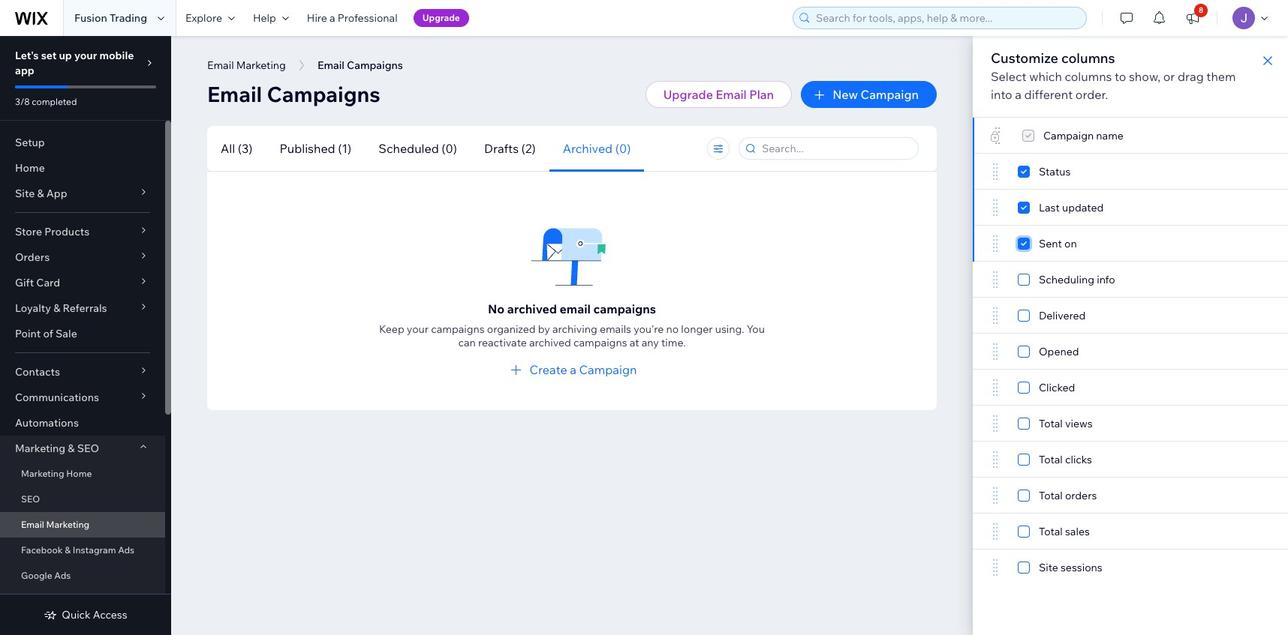 Task type: describe. For each thing, give the bounding box(es) containing it.
site sessions button
[[973, 550, 1288, 586]]

campaign inside button
[[579, 363, 637, 378]]

marketing & seo
[[15, 442, 99, 456]]

Last updated checkbox
[[1018, 199, 1104, 217]]

communications button
[[0, 385, 165, 411]]

marketing home
[[21, 468, 92, 480]]

1 vertical spatial columns
[[1065, 69, 1112, 84]]

last updated button
[[973, 190, 1288, 226]]

tab list containing all (3)
[[207, 126, 686, 172]]

(0) for archived (0)
[[615, 141, 631, 156]]

plan
[[749, 87, 774, 102]]

last updated
[[1039, 201, 1104, 215]]

site for site & app
[[15, 187, 35, 200]]

campaign inside button
[[861, 87, 919, 102]]

total sales
[[1039, 526, 1090, 539]]

store products
[[15, 225, 89, 239]]

drag . image for status
[[991, 163, 1000, 181]]

Sent on checkbox
[[1018, 235, 1077, 253]]

(0) for scheduled (0)
[[442, 141, 457, 156]]

google ads link
[[0, 564, 165, 589]]

seo inside the marketing & seo dropdown button
[[77, 442, 99, 456]]

info
[[1097, 273, 1115, 287]]

of
[[43, 327, 53, 341]]

home link
[[0, 155, 165, 181]]

store
[[15, 225, 42, 239]]

gift
[[15, 276, 34, 290]]

instagram
[[73, 545, 116, 556]]

Status checkbox
[[1018, 163, 1071, 181]]

campaigns up create a campaign at the bottom of page
[[574, 336, 627, 350]]

marketing & seo button
[[0, 436, 165, 462]]

sessions
[[1061, 562, 1103, 575]]

email marketing button
[[200, 54, 293, 77]]

Scheduling info checkbox
[[1018, 271, 1115, 289]]

time.
[[661, 336, 686, 350]]

orders
[[15, 251, 50, 264]]

home inside home link
[[15, 161, 45, 175]]

fusion trading
[[74, 11, 147, 25]]

Total clicks checkbox
[[1018, 451, 1101, 469]]

select
[[991, 69, 1027, 84]]

no
[[488, 302, 505, 317]]

site & app
[[15, 187, 67, 200]]

orders button
[[0, 245, 165, 270]]

hire
[[307, 11, 327, 25]]

scheduling
[[1039, 273, 1095, 287]]

products
[[44, 225, 89, 239]]

upgrade email plan button
[[645, 81, 792, 108]]

different
[[1024, 87, 1073, 102]]

google ads
[[21, 571, 71, 582]]

all
[[221, 141, 235, 156]]

new campaign
[[833, 87, 919, 102]]

marketing inside button
[[236, 59, 286, 72]]

drag . image for site sessions
[[991, 559, 1000, 577]]

total for total sales
[[1039, 526, 1063, 539]]

loyalty & referrals
[[15, 302, 107, 315]]

upgrade for upgrade
[[422, 12, 460, 23]]

trading
[[110, 11, 147, 25]]

up
[[59, 49, 72, 62]]

scheduled (0)
[[379, 141, 457, 156]]

marketing inside dropdown button
[[15, 442, 65, 456]]

fusion
[[74, 11, 107, 25]]

3/8 completed
[[15, 96, 77, 107]]

sales
[[1065, 526, 1090, 539]]

delivered button
[[973, 298, 1288, 334]]

clicks
[[1065, 453, 1092, 467]]

mobile
[[99, 49, 134, 62]]

0 vertical spatial archived
[[507, 302, 557, 317]]

sent
[[1039, 237, 1062, 251]]

archived
[[563, 141, 613, 156]]

marketing up facebook & instagram ads
[[46, 520, 89, 531]]

last
[[1039, 201, 1060, 215]]

& for marketing
[[68, 442, 75, 456]]

0 horizontal spatial ads
[[54, 571, 71, 582]]

point of sale link
[[0, 321, 165, 347]]

Total orders checkbox
[[1018, 487, 1106, 505]]

0 vertical spatial columns
[[1062, 50, 1115, 67]]

contacts button
[[0, 360, 165, 385]]

site for site sessions
[[1039, 562, 1058, 575]]

at
[[630, 336, 639, 350]]

scheduling info button
[[973, 262, 1288, 298]]

loyalty & referrals button
[[0, 296, 165, 321]]

all (3)
[[221, 141, 253, 156]]

opened
[[1039, 345, 1079, 359]]

upgrade email plan
[[663, 87, 774, 102]]

total orders
[[1039, 489, 1097, 503]]

gift card
[[15, 276, 60, 290]]

archiving
[[552, 323, 597, 336]]

delivered
[[1039, 309, 1086, 323]]

email down explore
[[207, 59, 234, 72]]

Site sessions checkbox
[[1018, 559, 1112, 577]]

let's set up your mobile app
[[15, 49, 134, 77]]

drag . image for delivered
[[991, 307, 1000, 325]]

drag . image for total views
[[991, 415, 1000, 433]]

home inside the marketing home link
[[66, 468, 92, 480]]

a for campaign
[[570, 363, 577, 378]]

a inside customize columns select which columns to show, or drag them into a different order.
[[1015, 87, 1022, 102]]

hire a professional
[[307, 11, 398, 25]]

published (1) button
[[266, 126, 365, 172]]

on
[[1065, 237, 1077, 251]]

email inside sidebar element
[[21, 520, 44, 531]]

total sales button
[[973, 514, 1288, 550]]

total clicks
[[1039, 453, 1092, 467]]

google
[[21, 571, 52, 582]]

can
[[458, 336, 476, 350]]

8
[[1199, 5, 1204, 15]]

campaigns up 'emails'
[[594, 302, 656, 317]]

upgrade for upgrade email plan
[[663, 87, 713, 102]]

Opened checkbox
[[1018, 343, 1088, 361]]

(1)
[[338, 141, 352, 156]]

total for total views
[[1039, 417, 1063, 431]]



Task type: locate. For each thing, give the bounding box(es) containing it.
total views button
[[973, 406, 1288, 442]]

your
[[74, 49, 97, 62], [407, 323, 429, 336]]

2 horizontal spatial a
[[1015, 87, 1022, 102]]

email
[[560, 302, 591, 317]]

emails
[[600, 323, 631, 336]]

drag . image inside delivered button
[[991, 307, 1000, 325]]

& right facebook
[[65, 545, 71, 556]]

drafts (2) button
[[471, 126, 549, 172]]

(3)
[[238, 141, 253, 156]]

4 drag . image from the top
[[991, 415, 1000, 433]]

Total views checkbox
[[1018, 415, 1102, 433]]

1 drag . image from the top
[[991, 163, 1000, 181]]

drag . image inside opened button
[[991, 343, 1000, 361]]

total left clicks at the right bottom of page
[[1039, 453, 1063, 467]]

new
[[833, 87, 858, 102]]

marketing up email campaigns
[[236, 59, 286, 72]]

scheduled
[[379, 141, 439, 156]]

views
[[1065, 417, 1093, 431]]

create
[[530, 363, 567, 378]]

drag . image left site sessions checkbox
[[991, 559, 1000, 577]]

ads right google in the left of the page
[[54, 571, 71, 582]]

1 horizontal spatial a
[[570, 363, 577, 378]]

create a campaign
[[530, 363, 637, 378]]

Clicked checkbox
[[1018, 379, 1084, 397]]

drag
[[1178, 69, 1204, 84]]

& for site
[[37, 187, 44, 200]]

show,
[[1129, 69, 1161, 84]]

drag . image left total orders checkbox
[[991, 487, 1000, 505]]

0 horizontal spatial seo
[[21, 494, 40, 505]]

email marketing down help
[[207, 59, 286, 72]]

5 drag . image from the top
[[991, 451, 1000, 469]]

gift card button
[[0, 270, 165, 296]]

1 vertical spatial your
[[407, 323, 429, 336]]

(0) right archived
[[615, 141, 631, 156]]

0 horizontal spatial site
[[15, 187, 35, 200]]

drag . image inside last updated button
[[991, 199, 1000, 217]]

& for facebook
[[65, 545, 71, 556]]

them
[[1207, 69, 1236, 84]]

email marketing for email marketing link
[[21, 520, 89, 531]]

scheduling info
[[1039, 273, 1115, 287]]

upgrade left plan on the right top
[[663, 87, 713, 102]]

drag . image
[[991, 199, 1000, 217], [991, 271, 1000, 289], [991, 343, 1000, 361], [991, 415, 1000, 433]]

site left the app
[[15, 187, 35, 200]]

tab list
[[207, 126, 686, 172]]

upgrade right the "professional"
[[422, 12, 460, 23]]

no archived email campaigns keep your campaigns organized by archiving emails you're no longer using. you can reactivate archived campaigns at any time.
[[379, 302, 765, 350]]

completed
[[32, 96, 77, 107]]

3 drag . image from the top
[[991, 307, 1000, 325]]

orders
[[1065, 489, 1097, 503]]

3 drag . image from the top
[[991, 343, 1000, 361]]

drag . image left last
[[991, 199, 1000, 217]]

seo inside seo link
[[21, 494, 40, 505]]

a right hire
[[330, 11, 335, 25]]

archived (0) button
[[549, 126, 644, 172]]

1 horizontal spatial home
[[66, 468, 92, 480]]

2 (0) from the left
[[615, 141, 631, 156]]

email marketing up facebook
[[21, 520, 89, 531]]

drag . image inside total orders button
[[991, 487, 1000, 505]]

total for total clicks
[[1039, 453, 1063, 467]]

email up facebook
[[21, 520, 44, 531]]

keep
[[379, 323, 404, 336]]

site & app button
[[0, 181, 165, 206]]

marketing home link
[[0, 462, 165, 487]]

1 horizontal spatial site
[[1039, 562, 1058, 575]]

email
[[207, 59, 234, 72], [207, 81, 262, 107], [716, 87, 747, 102], [21, 520, 44, 531]]

2 vertical spatial a
[[570, 363, 577, 378]]

0 horizontal spatial home
[[15, 161, 45, 175]]

0 vertical spatial upgrade
[[422, 12, 460, 23]]

site left sessions in the bottom right of the page
[[1039, 562, 1058, 575]]

0 vertical spatial your
[[74, 49, 97, 62]]

3 total from the top
[[1039, 489, 1063, 503]]

a for professional
[[330, 11, 335, 25]]

total inside option
[[1039, 417, 1063, 431]]

drag . image inside clicked button
[[991, 379, 1000, 397]]

a inside button
[[570, 363, 577, 378]]

None checkbox
[[1023, 127, 1124, 145]]

& down the automations link
[[68, 442, 75, 456]]

4 total from the top
[[1039, 526, 1063, 539]]

1 drag . image from the top
[[991, 199, 1000, 217]]

Search... field
[[758, 138, 914, 159]]

1 horizontal spatial email marketing
[[207, 59, 286, 72]]

drag . image inside status button
[[991, 163, 1000, 181]]

total inside checkbox
[[1039, 453, 1063, 467]]

& left the app
[[37, 187, 44, 200]]

1 vertical spatial site
[[1039, 562, 1058, 575]]

Total sales checkbox
[[1018, 523, 1099, 541]]

into
[[991, 87, 1013, 102]]

1 horizontal spatial your
[[407, 323, 429, 336]]

1 vertical spatial email marketing
[[21, 520, 89, 531]]

email left plan on the right top
[[716, 87, 747, 102]]

create a campaign button
[[507, 361, 637, 379]]

status
[[1039, 165, 1071, 179]]

0 vertical spatial site
[[15, 187, 35, 200]]

email marketing inside sidebar element
[[21, 520, 89, 531]]

0 vertical spatial ads
[[118, 545, 134, 556]]

1 vertical spatial campaign
[[579, 363, 637, 378]]

using.
[[715, 323, 745, 336]]

0 vertical spatial a
[[330, 11, 335, 25]]

campaigns left organized on the left of page
[[431, 323, 485, 336]]

0 horizontal spatial email marketing
[[21, 520, 89, 531]]

let's
[[15, 49, 39, 62]]

site inside checkbox
[[1039, 562, 1058, 575]]

drag . image left sent on option
[[991, 235, 1000, 253]]

Search for tools, apps, help & more... field
[[812, 8, 1082, 29]]

1 vertical spatial seo
[[21, 494, 40, 505]]

Delivered checkbox
[[1018, 307, 1095, 325]]

seo
[[77, 442, 99, 456], [21, 494, 40, 505]]

published
[[280, 141, 335, 156]]

1 vertical spatial ads
[[54, 571, 71, 582]]

2 drag . image from the top
[[991, 271, 1000, 289]]

email marketing for email marketing button
[[207, 59, 286, 72]]

0 horizontal spatial a
[[330, 11, 335, 25]]

communications
[[15, 391, 99, 405]]

setup
[[15, 136, 45, 149]]

drag . image for last updated
[[991, 199, 1000, 217]]

order.
[[1076, 87, 1108, 102]]

0 vertical spatial campaign
[[861, 87, 919, 102]]

archived up by
[[507, 302, 557, 317]]

0 vertical spatial seo
[[77, 442, 99, 456]]

site sessions
[[1039, 562, 1103, 575]]

upgrade
[[422, 12, 460, 23], [663, 87, 713, 102]]

seo down marketing home
[[21, 494, 40, 505]]

drag . image for clicked
[[991, 379, 1000, 397]]

email campaigns
[[207, 81, 380, 107]]

drag . image left opened option
[[991, 343, 1000, 361]]

a right create
[[570, 363, 577, 378]]

help button
[[244, 0, 298, 36]]

sidebar element
[[0, 36, 171, 636]]

drag . image left clicked "option"
[[991, 379, 1000, 397]]

campaigns
[[594, 302, 656, 317], [431, 323, 485, 336], [574, 336, 627, 350]]

ads right instagram
[[118, 545, 134, 556]]

published (1)
[[280, 141, 352, 156]]

(0) right scheduled
[[442, 141, 457, 156]]

drag . image inside "sent on" button
[[991, 235, 1000, 253]]

0 horizontal spatial campaign
[[579, 363, 637, 378]]

or
[[1163, 69, 1175, 84]]

total left sales
[[1039, 526, 1063, 539]]

organized
[[487, 323, 536, 336]]

4 drag . image from the top
[[991, 379, 1000, 397]]

a right into
[[1015, 87, 1022, 102]]

drag . image for scheduling info
[[991, 271, 1000, 289]]

drag . image left delivered option
[[991, 307, 1000, 325]]

8 drag . image from the top
[[991, 559, 1000, 577]]

facebook & instagram ads
[[21, 545, 134, 556]]

sent on
[[1039, 237, 1077, 251]]

drag . image left total views option
[[991, 415, 1000, 433]]

customize columns select which columns to show, or drag them into a different order.
[[991, 50, 1236, 102]]

any
[[642, 336, 659, 350]]

1 horizontal spatial upgrade
[[663, 87, 713, 102]]

you're
[[634, 323, 664, 336]]

0 horizontal spatial your
[[74, 49, 97, 62]]

ads
[[118, 545, 134, 556], [54, 571, 71, 582]]

total orders button
[[973, 478, 1288, 514]]

1 horizontal spatial ads
[[118, 545, 134, 556]]

home down the marketing & seo dropdown button
[[66, 468, 92, 480]]

1 (0) from the left
[[442, 141, 457, 156]]

marketing down automations
[[15, 442, 65, 456]]

0 vertical spatial email marketing
[[207, 59, 286, 72]]

all (3) button
[[207, 126, 266, 172]]

your inside no archived email campaigns keep your campaigns organized by archiving emails you're no longer using. you can reactivate archived campaigns at any time.
[[407, 323, 429, 336]]

email marketing link
[[0, 513, 165, 538]]

drag . image left total clicks checkbox
[[991, 451, 1000, 469]]

archived up create
[[529, 336, 571, 350]]

archived (0)
[[563, 141, 631, 156]]

your right up
[[74, 49, 97, 62]]

2 drag . image from the top
[[991, 235, 1000, 253]]

facebook & instagram ads link
[[0, 538, 165, 564]]

clicked
[[1039, 381, 1075, 395]]

point of sale
[[15, 327, 77, 341]]

clicked button
[[973, 370, 1288, 406]]

seo up the marketing home link
[[77, 442, 99, 456]]

drag . image inside total clicks button
[[991, 451, 1000, 469]]

& for loyalty
[[53, 302, 60, 315]]

reactivate
[[478, 336, 527, 350]]

1 vertical spatial home
[[66, 468, 92, 480]]

drafts
[[484, 141, 519, 156]]

drag . image inside scheduling info button
[[991, 271, 1000, 289]]

app
[[46, 187, 67, 200]]

home down setup at the top left of page
[[15, 161, 45, 175]]

(0) inside archived (0) button
[[615, 141, 631, 156]]

site inside dropdown button
[[15, 187, 35, 200]]

campaign down at
[[579, 363, 637, 378]]

0 vertical spatial home
[[15, 161, 45, 175]]

total left views
[[1039, 417, 1063, 431]]

campaign right new
[[861, 87, 919, 102]]

seo link
[[0, 487, 165, 513]]

& inside "dropdown button"
[[53, 302, 60, 315]]

1 horizontal spatial seo
[[77, 442, 99, 456]]

marketing down marketing & seo
[[21, 468, 64, 480]]

drag . image inside site sessions button
[[991, 559, 1000, 577]]

drag . image left status option
[[991, 163, 1000, 181]]

drag . image for total sales
[[991, 523, 1000, 541]]

0 horizontal spatial (0)
[[442, 141, 457, 156]]

drag . image left scheduling info option
[[991, 271, 1000, 289]]

drag . image inside total views button
[[991, 415, 1000, 433]]

2 total from the top
[[1039, 453, 1063, 467]]

archived
[[507, 302, 557, 317], [529, 336, 571, 350]]

1 vertical spatial archived
[[529, 336, 571, 350]]

drag . image inside the total sales button
[[991, 523, 1000, 541]]

drag . image for sent on
[[991, 235, 1000, 253]]

contacts
[[15, 366, 60, 379]]

total for total orders
[[1039, 489, 1063, 503]]

email down email marketing button
[[207, 81, 262, 107]]

0 horizontal spatial upgrade
[[422, 12, 460, 23]]

total views
[[1039, 417, 1093, 431]]

1 vertical spatial upgrade
[[663, 87, 713, 102]]

1 total from the top
[[1039, 417, 1063, 431]]

set
[[41, 49, 57, 62]]

7 drag . image from the top
[[991, 523, 1000, 541]]

drag . image
[[991, 163, 1000, 181], [991, 235, 1000, 253], [991, 307, 1000, 325], [991, 379, 1000, 397], [991, 451, 1000, 469], [991, 487, 1000, 505], [991, 523, 1000, 541], [991, 559, 1000, 577]]

email marketing inside button
[[207, 59, 286, 72]]

(2)
[[521, 141, 536, 156]]

total left orders
[[1039, 489, 1063, 503]]

drag . image for total orders
[[991, 487, 1000, 505]]

& right the loyalty
[[53, 302, 60, 315]]

status button
[[973, 154, 1288, 190]]

1 horizontal spatial (0)
[[615, 141, 631, 156]]

(0) inside scheduled (0) button
[[442, 141, 457, 156]]

total clicks button
[[973, 442, 1288, 478]]

by
[[538, 323, 550, 336]]

automations
[[15, 417, 79, 430]]

drag . image left total sales checkbox
[[991, 523, 1000, 541]]

6 drag . image from the top
[[991, 487, 1000, 505]]

drag . image for opened
[[991, 343, 1000, 361]]

card
[[36, 276, 60, 290]]

1 horizontal spatial campaign
[[861, 87, 919, 102]]

&
[[37, 187, 44, 200], [53, 302, 60, 315], [68, 442, 75, 456], [65, 545, 71, 556]]

1 vertical spatial a
[[1015, 87, 1022, 102]]

8 button
[[1176, 0, 1209, 36]]

your inside let's set up your mobile app
[[74, 49, 97, 62]]

drag . image for total clicks
[[991, 451, 1000, 469]]

your right keep at the bottom left of page
[[407, 323, 429, 336]]



Task type: vqa. For each thing, say whether or not it's contained in the screenshot.
a
yes



